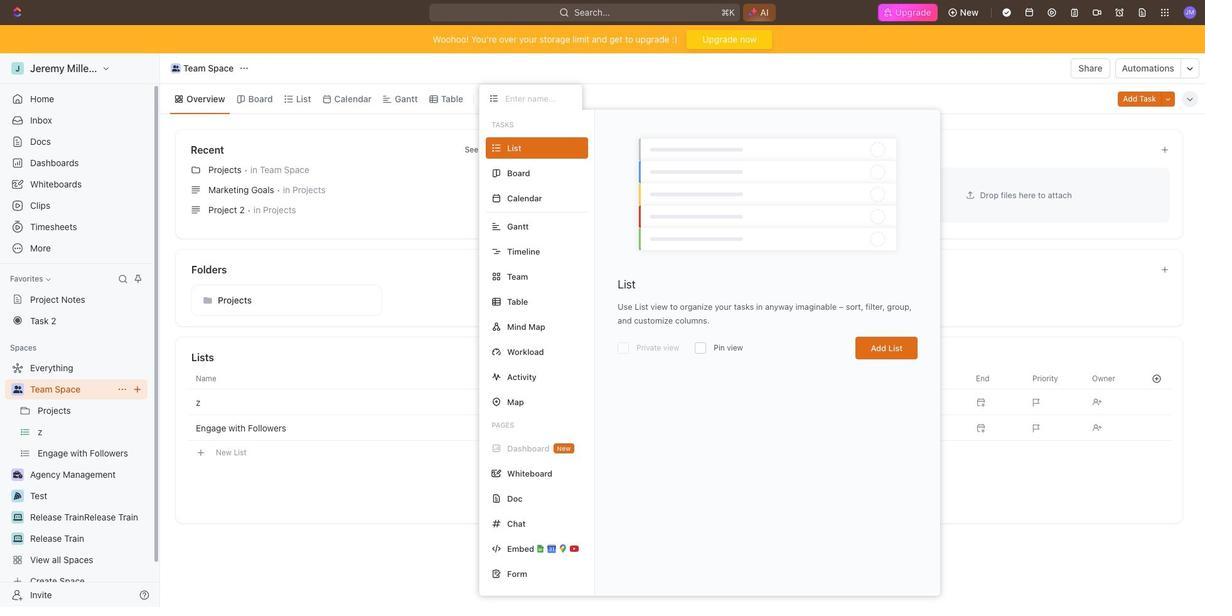 Task type: describe. For each thing, give the bounding box(es) containing it.
sidebar navigation
[[0, 53, 160, 608]]

Enter name... field
[[504, 93, 572, 104]]

user group image
[[13, 386, 22, 394]]



Task type: vqa. For each thing, say whether or not it's contained in the screenshot.
SPACE
no



Task type: locate. For each thing, give the bounding box(es) containing it.
tree
[[5, 359, 148, 592]]

tree inside the sidebar navigation
[[5, 359, 148, 592]]

user group image
[[172, 65, 180, 72]]



